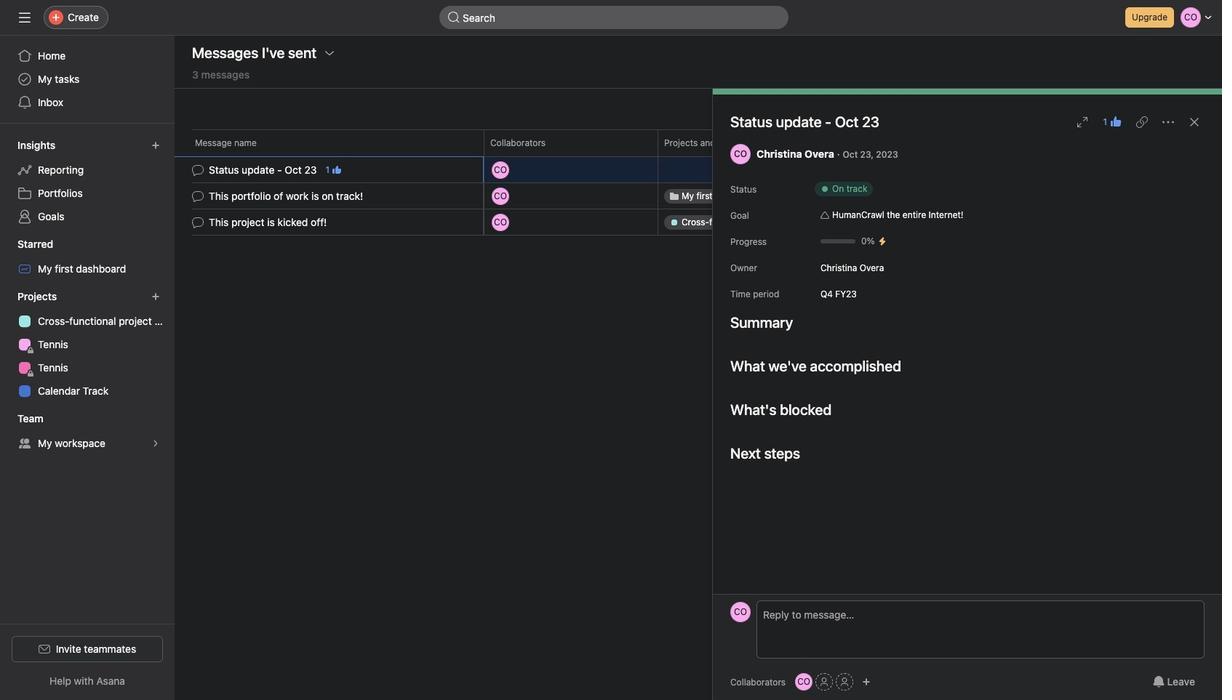 Task type: vqa. For each thing, say whether or not it's contained in the screenshot.
first CELL from the top
yes



Task type: describe. For each thing, give the bounding box(es) containing it.
conversation name for status update - oct 23 cell
[[175, 156, 484, 183]]

new project or portfolio image
[[151, 292, 160, 301]]

close this status update image
[[1189, 116, 1200, 128]]

starred element
[[0, 231, 175, 284]]

1 like. you liked this task image inside conversation name for status update - oct 23 cell
[[333, 166, 341, 174]]

2 cell from the top
[[658, 209, 832, 236]]

conversation name for this portfolio of work is on track! cell
[[175, 183, 484, 210]]

isinverse image
[[448, 12, 460, 23]]

co image
[[798, 674, 811, 691]]

full screen image
[[1077, 116, 1089, 128]]

Search tasks, projects, and more text field
[[439, 6, 789, 29]]

global element
[[0, 36, 175, 123]]

insights element
[[0, 132, 175, 231]]

new insights image
[[151, 141, 160, 150]]

1 horizontal spatial 1 like. you liked this task image
[[1110, 116, 1122, 128]]

1 column header from the left
[[192, 130, 488, 156]]



Task type: locate. For each thing, give the bounding box(es) containing it.
0 horizontal spatial 1 like. you liked this task image
[[333, 166, 341, 174]]

0 vertical spatial co image
[[734, 144, 747, 164]]

cell
[[658, 156, 832, 183], [658, 209, 832, 236]]

actions image
[[324, 47, 336, 59]]

see details, my workspace image
[[151, 439, 160, 448]]

0 vertical spatial 1 like. you liked this task image
[[1110, 116, 1122, 128]]

co image
[[734, 144, 747, 164], [734, 602, 747, 623]]

tree grid
[[175, 155, 885, 237]]

1 vertical spatial co image
[[734, 602, 747, 623]]

copy link image
[[1136, 116, 1148, 128]]

row
[[175, 130, 885, 156], [175, 155, 885, 184], [192, 156, 867, 157], [175, 182, 885, 211], [175, 208, 885, 237]]

1 vertical spatial cell
[[658, 209, 832, 236]]

conversation name for this project is kicked off! cell
[[175, 209, 484, 236]]

hide sidebar image
[[19, 12, 31, 23]]

teams element
[[0, 406, 175, 458]]

column header
[[192, 130, 488, 156], [484, 130, 662, 156]]

more actions image
[[1163, 116, 1174, 128]]

1 like. you liked this task image up conversation name for this portfolio of work is on track! "cell"
[[333, 166, 341, 174]]

1 cell from the top
[[658, 156, 832, 183]]

None field
[[439, 6, 789, 29]]

1 like. you liked this task image
[[1110, 116, 1122, 128], [333, 166, 341, 174]]

add or remove collaborators image
[[862, 678, 871, 687]]

0 vertical spatial cell
[[658, 156, 832, 183]]

1 like. you liked this task image left copy link icon
[[1110, 116, 1122, 128]]

projects element
[[0, 284, 175, 406]]

2 column header from the left
[[484, 130, 662, 156]]

1 vertical spatial 1 like. you liked this task image
[[333, 166, 341, 174]]



